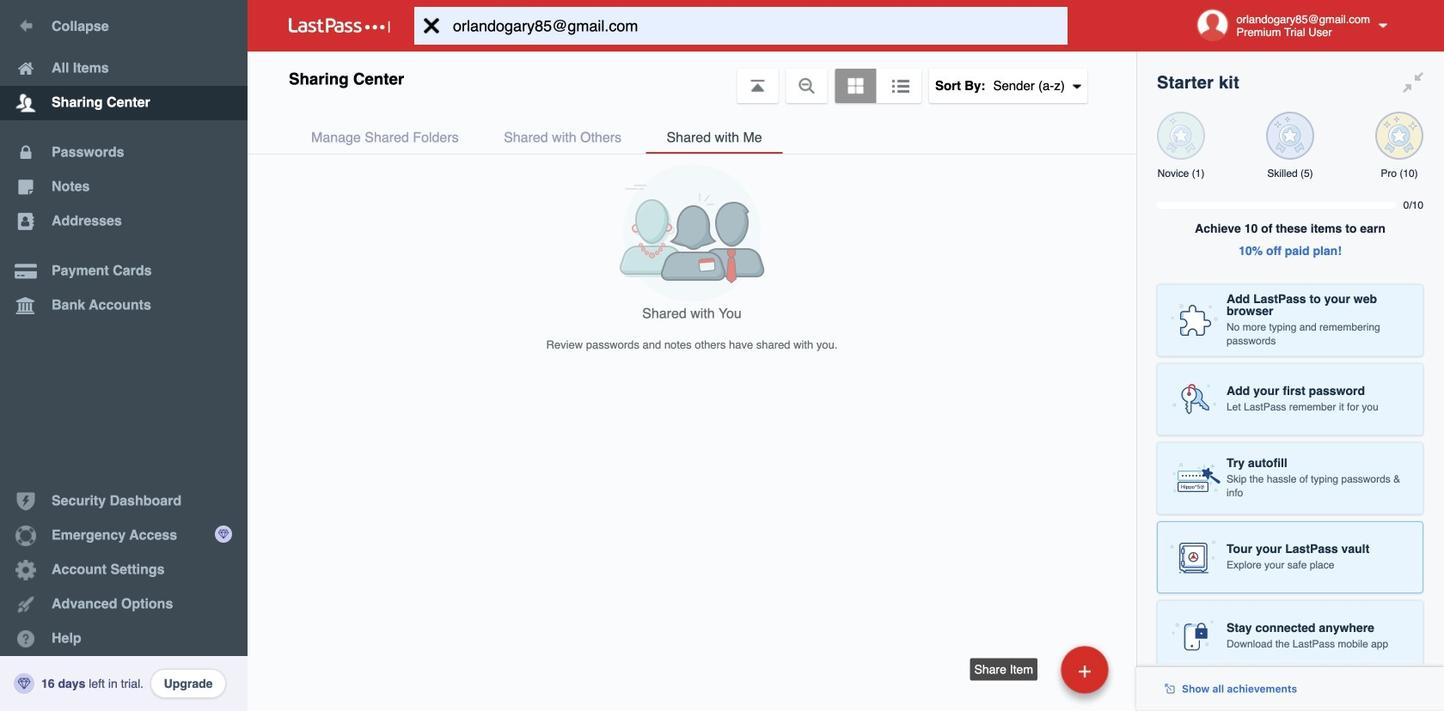 Task type: locate. For each thing, give the bounding box(es) containing it.
Search search field
[[414, 7, 1101, 45]]

vault options navigation
[[248, 52, 1137, 103]]

new item navigation
[[970, 641, 1119, 712]]

lastpass image
[[289, 18, 390, 34]]



Task type: describe. For each thing, give the bounding box(es) containing it.
clear search image
[[414, 7, 449, 45]]

main navigation navigation
[[0, 0, 248, 712]]

search my received shares text field
[[414, 7, 1101, 45]]



Task type: vqa. For each thing, say whether or not it's contained in the screenshot.
DIALOG
no



